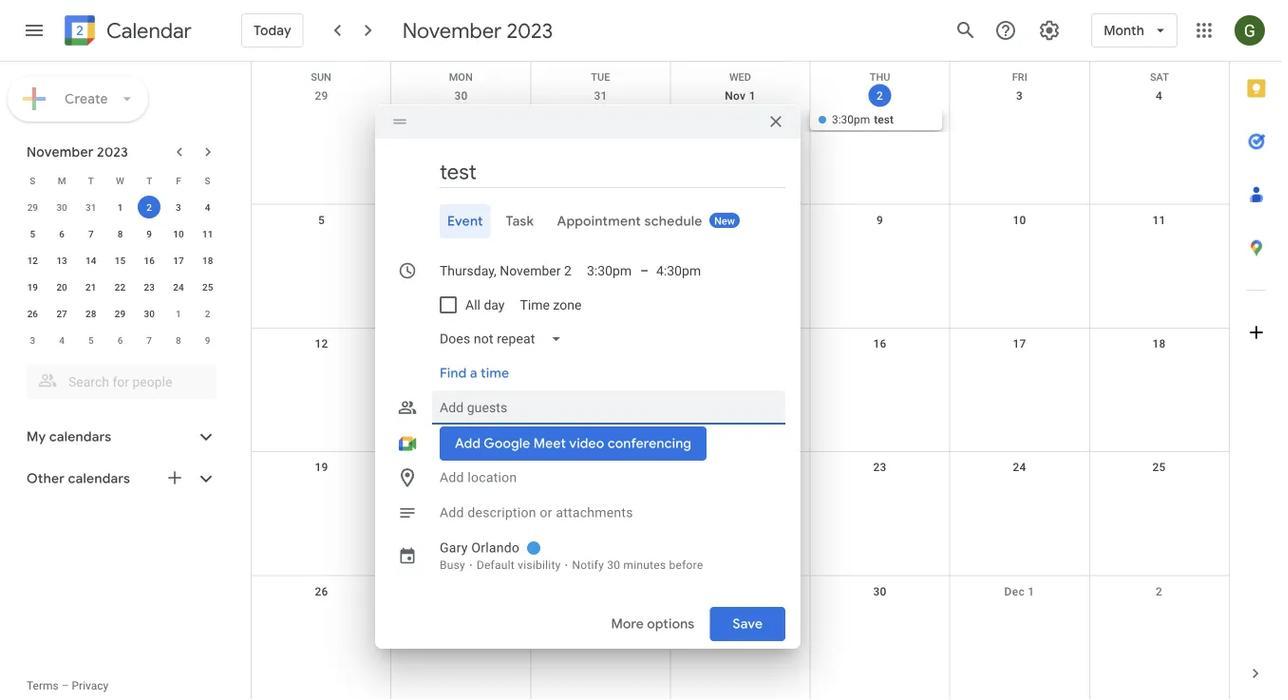 Task type: describe. For each thing, give the bounding box(es) containing it.
appointment schedule
[[557, 213, 702, 230]]

30 inside 'element'
[[144, 308, 155, 319]]

0 horizontal spatial november
[[27, 143, 94, 161]]

2 cell from the left
[[391, 109, 531, 132]]

16 inside 16 element
[[144, 255, 155, 266]]

28 element
[[80, 302, 102, 325]]

0 vertical spatial november 2023
[[402, 17, 553, 44]]

0 horizontal spatial 2023
[[97, 143, 128, 161]]

december 7 element
[[138, 329, 161, 351]]

december 4 element
[[50, 329, 73, 351]]

Start date text field
[[440, 259, 572, 282]]

6 for sun
[[458, 213, 465, 226]]

grid containing 2
[[251, 62, 1229, 700]]

22 element
[[109, 275, 132, 298]]

tab list containing event
[[390, 204, 786, 238]]

10 for sun
[[1013, 213, 1026, 226]]

19 inside grid
[[315, 461, 328, 474]]

End time text field
[[657, 254, 702, 288]]

23 element
[[138, 275, 161, 298]]

find a time button
[[432, 356, 517, 390]]

1 horizontal spatial 13
[[454, 337, 468, 350]]

fri
[[1012, 71, 1028, 83]]

25 inside november 2023 grid
[[202, 281, 213, 293]]

4 inside "element"
[[59, 334, 65, 346]]

2 t from the left
[[146, 175, 152, 186]]

1 vertical spatial 23
[[873, 461, 887, 474]]

2 vertical spatial 29
[[115, 308, 126, 319]]

Guests text field
[[440, 390, 778, 425]]

21 inside november 2023 grid
[[86, 281, 96, 293]]

Search for people text field
[[38, 365, 205, 399]]

other calendars button
[[4, 464, 236, 494]]

sat
[[1150, 71, 1169, 83]]

7 for november 2023
[[88, 228, 94, 239]]

1 vertical spatial 12
[[315, 337, 328, 350]]

26 for dec 1
[[315, 585, 328, 598]]

gary orlando
[[440, 540, 520, 556]]

privacy link
[[72, 679, 109, 692]]

nov
[[725, 89, 746, 103]]

0 horizontal spatial 3
[[30, 334, 35, 346]]

7 for sun
[[597, 213, 604, 226]]

other calendars
[[27, 470, 130, 487]]

row containing 2
[[252, 81, 1229, 205]]

row containing 3
[[18, 327, 222, 353]]

29 for nov 1
[[315, 89, 328, 103]]

Start time text field
[[587, 254, 633, 288]]

Add title text field
[[440, 158, 786, 186]]

appointment
[[557, 213, 641, 230]]

14 element
[[80, 249, 102, 272]]

6 inside row
[[117, 334, 123, 346]]

row group containing 29
[[18, 194, 222, 353]]

default visibility
[[477, 559, 561, 572]]

mon
[[449, 71, 473, 83]]

month button
[[1092, 8, 1178, 53]]

3:30pm
[[832, 113, 870, 126]]

a
[[470, 365, 477, 382]]

new element
[[710, 213, 740, 228]]

calendars for other calendars
[[68, 470, 130, 487]]

calendars for my calendars
[[49, 428, 111, 446]]

20 inside grid
[[56, 281, 67, 293]]

notify
[[572, 559, 604, 572]]

day
[[484, 297, 505, 313]]

15
[[115, 255, 126, 266]]

october 31 element
[[80, 196, 102, 218]]

1 vertical spatial november 2023
[[27, 143, 128, 161]]

18 element
[[196, 249, 219, 272]]

1 horizontal spatial 25
[[1153, 461, 1166, 474]]

6 cell from the left
[[1090, 109, 1229, 132]]

visibility
[[518, 559, 561, 572]]

time zone button
[[512, 288, 589, 322]]

busy
[[440, 559, 465, 572]]

27 element
[[50, 302, 73, 325]]

5 cell from the left
[[950, 109, 1090, 132]]

17 inside november 2023 grid
[[173, 255, 184, 266]]

12 element
[[21, 249, 44, 272]]

october 29 element
[[21, 196, 44, 218]]

1 right nov
[[749, 89, 756, 103]]

10 element
[[167, 222, 190, 245]]

find a time
[[440, 365, 509, 382]]

8 for november 2023
[[117, 228, 123, 239]]

month
[[1104, 22, 1145, 39]]

calendar heading
[[103, 18, 192, 44]]

find
[[440, 365, 467, 382]]

31 for 1
[[86, 201, 96, 213]]

location
[[468, 470, 517, 485]]

attachments
[[556, 505, 633, 521]]

1 t from the left
[[88, 175, 94, 186]]

1 vertical spatial 17
[[1013, 337, 1026, 350]]

december 1 element
[[167, 302, 190, 325]]

19 element
[[21, 275, 44, 298]]

today button
[[241, 8, 304, 53]]

5 for november 2023
[[30, 228, 35, 239]]

event button
[[440, 204, 491, 238]]

30 element
[[138, 302, 161, 325]]

9 inside row
[[205, 334, 210, 346]]

december 5 element
[[80, 329, 102, 351]]

november 2023 grid
[[18, 167, 222, 353]]

22
[[115, 281, 126, 293]]

26 for 1
[[27, 308, 38, 319]]

minutes
[[624, 559, 666, 572]]

11 for november 2023
[[202, 228, 213, 239]]

add location
[[440, 470, 517, 485]]

december 9 element
[[196, 329, 219, 351]]

1 horizontal spatial november
[[402, 17, 502, 44]]

task
[[506, 213, 534, 230]]

18 inside november 2023 grid
[[202, 255, 213, 266]]

december 2 element
[[196, 302, 219, 325]]

20 inside grid
[[454, 461, 468, 474]]

all day
[[465, 297, 505, 313]]

terms
[[27, 679, 59, 692]]



Task type: vqa. For each thing, say whether or not it's contained in the screenshot.
June 8 ELEMENT
no



Task type: locate. For each thing, give the bounding box(es) containing it.
dec 1
[[1005, 585, 1035, 598]]

15 element
[[109, 249, 132, 272]]

2 vertical spatial 4
[[59, 334, 65, 346]]

december 8 element
[[167, 329, 190, 351]]

7 inside grid
[[597, 213, 604, 226]]

today
[[254, 22, 291, 39]]

8 right new
[[737, 213, 744, 226]]

13
[[56, 255, 67, 266], [454, 337, 468, 350]]

24 inside grid
[[1013, 461, 1026, 474]]

2 vertical spatial 7
[[147, 334, 152, 346]]

20 up 27
[[56, 281, 67, 293]]

0 vertical spatial 26
[[27, 308, 38, 319]]

14
[[86, 255, 96, 266]]

10
[[1013, 213, 1026, 226], [173, 228, 184, 239]]

sun
[[311, 71, 331, 83]]

25
[[202, 281, 213, 293], [1153, 461, 1166, 474]]

2 horizontal spatial 5
[[318, 213, 325, 226]]

2
[[877, 89, 883, 102], [147, 201, 152, 213], [205, 308, 210, 319], [1156, 585, 1163, 598]]

1 horizontal spatial november 2023
[[402, 17, 553, 44]]

2 vertical spatial 5
[[88, 334, 94, 346]]

1 horizontal spatial tab list
[[1230, 62, 1282, 647]]

1 horizontal spatial 21
[[594, 461, 608, 474]]

add for add description or attachments
[[440, 505, 464, 521]]

notify 30 minutes before
[[572, 559, 703, 572]]

event
[[447, 213, 483, 230]]

0 horizontal spatial –
[[61, 679, 69, 692]]

1 vertical spatial 19
[[315, 461, 328, 474]]

None search field
[[0, 357, 236, 399]]

other
[[27, 470, 65, 487]]

0 vertical spatial 18
[[202, 255, 213, 266]]

26 element
[[21, 302, 44, 325]]

0 horizontal spatial 17
[[173, 255, 184, 266]]

– left the 'end time' text box
[[640, 263, 649, 279]]

2 vertical spatial 8
[[176, 334, 181, 346]]

tue
[[591, 71, 610, 83]]

0 vertical spatial 11
[[1153, 213, 1166, 226]]

0 horizontal spatial t
[[88, 175, 94, 186]]

zone
[[553, 297, 582, 313]]

2023
[[507, 17, 553, 44], [97, 143, 128, 161]]

2 s from the left
[[205, 175, 211, 186]]

0 horizontal spatial 6
[[59, 228, 65, 239]]

7 down add title text field
[[597, 213, 604, 226]]

16 inside grid
[[873, 337, 887, 350]]

dec
[[1005, 585, 1025, 598]]

orlando
[[471, 540, 520, 556]]

calendars inside dropdown button
[[49, 428, 111, 446]]

5 inside 'element'
[[88, 334, 94, 346]]

26 inside grid
[[315, 585, 328, 598]]

1 vertical spatial 18
[[1153, 337, 1166, 350]]

1 horizontal spatial 5
[[88, 334, 94, 346]]

t up the 2 cell
[[146, 175, 152, 186]]

0 horizontal spatial 29
[[27, 201, 38, 213]]

24 element
[[167, 275, 190, 298]]

time
[[520, 297, 550, 313]]

1
[[749, 89, 756, 103], [117, 201, 123, 213], [176, 308, 181, 319], [1028, 585, 1035, 598]]

1 vertical spatial 25
[[1153, 461, 1166, 474]]

1 inside the december 1 element
[[176, 308, 181, 319]]

settings menu image
[[1038, 19, 1061, 42]]

calendars
[[49, 428, 111, 446], [68, 470, 130, 487]]

my calendars
[[27, 428, 111, 446]]

13 element
[[50, 249, 73, 272]]

3 for 1
[[176, 201, 181, 213]]

t
[[88, 175, 94, 186], [146, 175, 152, 186]]

w
[[116, 175, 124, 186]]

row containing sun
[[252, 62, 1229, 83]]

3 down fri
[[1016, 89, 1023, 103]]

25 element
[[196, 275, 219, 298]]

6
[[458, 213, 465, 226], [59, 228, 65, 239], [117, 334, 123, 346]]

4 cell from the left
[[671, 109, 810, 132]]

1 horizontal spatial 3
[[176, 201, 181, 213]]

1 horizontal spatial 9
[[205, 334, 210, 346]]

0 vertical spatial 5
[[318, 213, 325, 226]]

tab list
[[1230, 62, 1282, 647], [390, 204, 786, 238]]

2 vertical spatial 9
[[205, 334, 210, 346]]

31 inside october 31 element
[[86, 201, 96, 213]]

18 inside grid
[[1153, 337, 1166, 350]]

december 3 element
[[21, 329, 44, 351]]

0 vertical spatial 2023
[[507, 17, 553, 44]]

26 inside row group
[[27, 308, 38, 319]]

0 vertical spatial november
[[402, 17, 502, 44]]

4 down 27 "element"
[[59, 334, 65, 346]]

29 left october 30 element
[[27, 201, 38, 213]]

0 vertical spatial 16
[[144, 255, 155, 266]]

1 horizontal spatial t
[[146, 175, 152, 186]]

21
[[86, 281, 96, 293], [594, 461, 608, 474]]

11 for sun
[[1153, 213, 1166, 226]]

30
[[454, 89, 468, 103], [56, 201, 67, 213], [144, 308, 155, 319], [607, 559, 620, 572], [873, 585, 887, 598]]

3:30pm test
[[832, 113, 894, 126]]

1 horizontal spatial 24
[[1013, 461, 1026, 474]]

10 inside november 2023 grid
[[173, 228, 184, 239]]

5
[[318, 213, 325, 226], [30, 228, 35, 239], [88, 334, 94, 346]]

9 for november 2023
[[147, 228, 152, 239]]

time zone
[[520, 297, 582, 313]]

my
[[27, 428, 46, 446]]

29
[[315, 89, 328, 103], [27, 201, 38, 213], [115, 308, 126, 319]]

calendars up other calendars
[[49, 428, 111, 446]]

6 for november 2023
[[59, 228, 65, 239]]

0 vertical spatial 12
[[27, 255, 38, 266]]

add left location
[[440, 470, 464, 485]]

december 6 element
[[109, 329, 132, 351]]

0 vertical spatial –
[[640, 263, 649, 279]]

1 right the dec
[[1028, 585, 1035, 598]]

5 for sun
[[318, 213, 325, 226]]

0 horizontal spatial 11
[[202, 228, 213, 239]]

6 left task
[[458, 213, 465, 226]]

7 down 30 'element'
[[147, 334, 152, 346]]

–
[[640, 263, 649, 279], [61, 679, 69, 692]]

9 for sun
[[877, 213, 883, 226]]

1 vertical spatial 2023
[[97, 143, 128, 161]]

1 vertical spatial 4
[[205, 201, 210, 213]]

thu
[[870, 71, 891, 83]]

0 vertical spatial 13
[[56, 255, 67, 266]]

t up october 31 element
[[88, 175, 94, 186]]

21 inside grid
[[594, 461, 608, 474]]

1 horizontal spatial 2023
[[507, 17, 553, 44]]

– right terms link on the left
[[61, 679, 69, 692]]

1 add from the top
[[440, 470, 464, 485]]

1 horizontal spatial 19
[[315, 461, 328, 474]]

1 vertical spatial 31
[[86, 201, 96, 213]]

1 down w
[[117, 201, 123, 213]]

2 add from the top
[[440, 505, 464, 521]]

24 inside row group
[[173, 281, 184, 293]]

19
[[27, 281, 38, 293], [315, 461, 328, 474]]

3
[[1016, 89, 1023, 103], [176, 201, 181, 213], [30, 334, 35, 346]]

13 up the find
[[454, 337, 468, 350]]

9
[[877, 213, 883, 226], [147, 228, 152, 239], [205, 334, 210, 346]]

0 vertical spatial add
[[440, 470, 464, 485]]

s right f
[[205, 175, 211, 186]]

terms link
[[27, 679, 59, 692]]

1 vertical spatial 9
[[147, 228, 152, 239]]

november
[[402, 17, 502, 44], [27, 143, 94, 161]]

add up gary
[[440, 505, 464, 521]]

time
[[481, 365, 509, 382]]

november up mon
[[402, 17, 502, 44]]

2 horizontal spatial 8
[[737, 213, 744, 226]]

1 horizontal spatial 26
[[315, 585, 328, 598]]

calendar element
[[61, 11, 192, 53]]

10 for november 2023
[[173, 228, 184, 239]]

13 inside november 2023 grid
[[56, 255, 67, 266]]

8 up 15 element
[[117, 228, 123, 239]]

0 horizontal spatial 24
[[173, 281, 184, 293]]

create
[[65, 90, 108, 107]]

gary
[[440, 540, 468, 556]]

18
[[202, 255, 213, 266], [1153, 337, 1166, 350]]

to element
[[640, 263, 649, 279]]

cell down mon
[[391, 109, 531, 132]]

7
[[597, 213, 604, 226], [88, 228, 94, 239], [147, 334, 152, 346]]

29 down 22 at the left top of page
[[115, 308, 126, 319]]

0 horizontal spatial november 2023
[[27, 143, 128, 161]]

1 vertical spatial 16
[[873, 337, 887, 350]]

0 horizontal spatial 8
[[117, 228, 123, 239]]

test
[[874, 113, 894, 126]]

0 vertical spatial 9
[[877, 213, 883, 226]]

task button
[[498, 204, 542, 238]]

1 horizontal spatial 8
[[176, 334, 181, 346]]

31 down tue
[[594, 89, 608, 103]]

21 element
[[80, 275, 102, 298]]

0 vertical spatial 25
[[202, 281, 213, 293]]

26
[[27, 308, 38, 319], [315, 585, 328, 598]]

2 horizontal spatial 6
[[458, 213, 465, 226]]

1 horizontal spatial 18
[[1153, 337, 1166, 350]]

4
[[1156, 89, 1163, 103], [205, 201, 210, 213], [59, 334, 65, 346]]

1 horizontal spatial 31
[[594, 89, 608, 103]]

privacy
[[72, 679, 109, 692]]

8 for sun
[[737, 213, 744, 226]]

add for add location
[[440, 470, 464, 485]]

17
[[173, 255, 184, 266], [1013, 337, 1026, 350]]

1 vertical spatial 26
[[315, 585, 328, 598]]

9 inside grid
[[877, 213, 883, 226]]

schedule
[[644, 213, 702, 230]]

4 for nov 1
[[1156, 89, 1163, 103]]

1 horizontal spatial 23
[[873, 461, 887, 474]]

cell down fri
[[950, 109, 1090, 132]]

wed
[[729, 71, 751, 83]]

2 cell
[[135, 194, 164, 220]]

2 horizontal spatial 4
[[1156, 89, 1163, 103]]

2 inside cell
[[147, 201, 152, 213]]

7 inside row
[[147, 334, 152, 346]]

0 vertical spatial calendars
[[49, 428, 111, 446]]

description
[[468, 505, 536, 521]]

november 2023
[[402, 17, 553, 44], [27, 143, 128, 161]]

0 horizontal spatial 5
[[30, 228, 35, 239]]

31 right october 30 element
[[86, 201, 96, 213]]

0 vertical spatial 23
[[144, 281, 155, 293]]

november 2023 up the m at the top left
[[27, 143, 128, 161]]

1 vertical spatial 13
[[454, 337, 468, 350]]

19 inside 19 element
[[27, 281, 38, 293]]

11
[[1153, 213, 1166, 226], [202, 228, 213, 239]]

0 vertical spatial 17
[[173, 255, 184, 266]]

row group
[[18, 194, 222, 353]]

12
[[27, 255, 38, 266], [315, 337, 328, 350]]

add other calendars image
[[165, 468, 184, 487]]

0 horizontal spatial 18
[[202, 255, 213, 266]]

row
[[252, 62, 1229, 83], [252, 81, 1229, 205], [18, 167, 222, 194], [18, 194, 222, 220], [252, 205, 1229, 328], [18, 220, 222, 247], [18, 247, 222, 274], [18, 274, 222, 300], [18, 300, 222, 327], [18, 327, 222, 353], [252, 328, 1229, 452], [252, 452, 1229, 576], [252, 576, 1229, 700]]

1 s from the left
[[30, 175, 36, 186]]

7 up the 14 element
[[88, 228, 94, 239]]

3 cell from the left
[[531, 109, 671, 132]]

23
[[144, 281, 155, 293], [873, 461, 887, 474]]

0 horizontal spatial 9
[[147, 228, 152, 239]]

8 down the december 1 element
[[176, 334, 181, 346]]

grid
[[251, 62, 1229, 700]]

add description or attachments
[[440, 505, 633, 521]]

cell down the 'sun'
[[252, 109, 391, 132]]

main drawer image
[[23, 19, 46, 42]]

calendars inside dropdown button
[[68, 470, 130, 487]]

29 for 1
[[27, 201, 38, 213]]

29 down the 'sun'
[[315, 89, 328, 103]]

20 element
[[50, 275, 73, 298]]

cell down sat
[[1090, 109, 1229, 132]]

0 vertical spatial 7
[[597, 213, 604, 226]]

calendar
[[106, 18, 192, 44]]

0 vertical spatial 19
[[27, 281, 38, 293]]

1 horizontal spatial 12
[[315, 337, 328, 350]]

row containing 29
[[18, 194, 222, 220]]

1 horizontal spatial –
[[640, 263, 649, 279]]

1 horizontal spatial 20
[[454, 461, 468, 474]]

0 horizontal spatial 26
[[27, 308, 38, 319]]

1 horizontal spatial 11
[[1153, 213, 1166, 226]]

1 vertical spatial 5
[[30, 228, 35, 239]]

20 up description
[[454, 461, 468, 474]]

0 vertical spatial 29
[[315, 89, 328, 103]]

2 horizontal spatial 9
[[877, 213, 883, 226]]

11 inside november 2023 grid
[[202, 228, 213, 239]]

23 inside 23 element
[[144, 281, 155, 293]]

1 horizontal spatial 7
[[147, 334, 152, 346]]

create button
[[8, 76, 148, 122]]

12 inside november 2023 grid
[[27, 255, 38, 266]]

31 inside grid
[[594, 89, 608, 103]]

None field
[[432, 322, 577, 356]]

my calendars button
[[4, 422, 236, 452]]

november 2023 up mon
[[402, 17, 553, 44]]

cell down tue
[[531, 109, 671, 132]]

17 element
[[167, 249, 190, 272]]

calendars down the my calendars dropdown button
[[68, 470, 130, 487]]

2, today element
[[138, 196, 161, 218]]

11 element
[[196, 222, 219, 245]]

13 up 20 element
[[56, 255, 67, 266]]

28
[[86, 308, 96, 319]]

terms – privacy
[[27, 679, 109, 692]]

1 vertical spatial calendars
[[68, 470, 130, 487]]

1 vertical spatial 20
[[454, 461, 468, 474]]

10 inside grid
[[1013, 213, 1026, 226]]

4 down sat
[[1156, 89, 1163, 103]]

f
[[176, 175, 181, 186]]

3 down the "26" element
[[30, 334, 35, 346]]

nov 1
[[725, 89, 756, 103]]

3 for nov 1
[[1016, 89, 1023, 103]]

0 horizontal spatial 20
[[56, 281, 67, 293]]

0 vertical spatial 10
[[1013, 213, 1026, 226]]

2 vertical spatial 6
[[117, 334, 123, 346]]

4 for 1
[[205, 201, 210, 213]]

november up the m at the top left
[[27, 143, 94, 161]]

2 horizontal spatial 3
[[1016, 89, 1023, 103]]

m
[[58, 175, 66, 186]]

0 horizontal spatial 16
[[144, 255, 155, 266]]

1 cell from the left
[[252, 109, 391, 132]]

8 inside december 8 element
[[176, 334, 181, 346]]

0 vertical spatial 6
[[458, 213, 465, 226]]

1 vertical spatial –
[[61, 679, 69, 692]]

6 down october 30 element
[[59, 228, 65, 239]]

1 vertical spatial 3
[[176, 201, 181, 213]]

29 element
[[109, 302, 132, 325]]

27
[[56, 308, 67, 319]]

1 vertical spatial 29
[[27, 201, 38, 213]]

8
[[737, 213, 744, 226], [117, 228, 123, 239], [176, 334, 181, 346]]

4 up 11 element
[[205, 201, 210, 213]]

5 inside grid
[[318, 213, 325, 226]]

cell down nov 1
[[671, 109, 810, 132]]

s
[[30, 175, 36, 186], [205, 175, 211, 186]]

before
[[669, 559, 703, 572]]

1 vertical spatial 11
[[202, 228, 213, 239]]

row containing s
[[18, 167, 222, 194]]

21 up the attachments
[[594, 461, 608, 474]]

3 down f
[[176, 201, 181, 213]]

1 horizontal spatial 16
[[873, 337, 887, 350]]

31
[[594, 89, 608, 103], [86, 201, 96, 213]]

0 vertical spatial 31
[[594, 89, 608, 103]]

2 horizontal spatial 7
[[597, 213, 604, 226]]

1 vertical spatial 21
[[594, 461, 608, 474]]

1 vertical spatial 24
[[1013, 461, 1026, 474]]

1 horizontal spatial 4
[[205, 201, 210, 213]]

cell
[[252, 109, 391, 132], [391, 109, 531, 132], [531, 109, 671, 132], [671, 109, 810, 132], [950, 109, 1090, 132], [1090, 109, 1229, 132]]

all
[[465, 297, 481, 313]]

default
[[477, 559, 515, 572]]

21 down 14
[[86, 281, 96, 293]]

6 down 29 element
[[117, 334, 123, 346]]

16 element
[[138, 249, 161, 272]]

new
[[714, 215, 735, 227]]

s up october 29 element
[[30, 175, 36, 186]]

1 horizontal spatial s
[[205, 175, 211, 186]]

october 30 element
[[50, 196, 73, 218]]

1 horizontal spatial 29
[[115, 308, 126, 319]]

31 for nov 1
[[594, 89, 608, 103]]

or
[[540, 505, 552, 521]]

1 down 24 element
[[176, 308, 181, 319]]

16
[[144, 255, 155, 266], [873, 337, 887, 350]]

2 vertical spatial 3
[[30, 334, 35, 346]]



